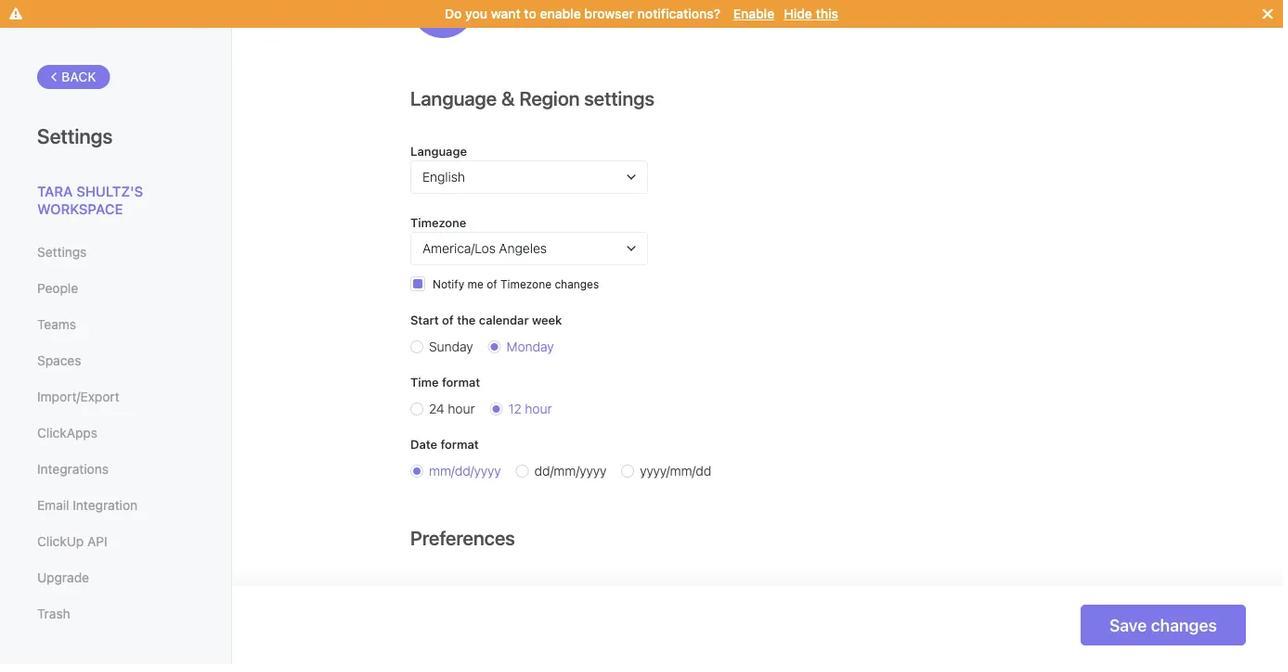 Task type: locate. For each thing, give the bounding box(es) containing it.
1 vertical spatial language
[[410, 144, 467, 158]]

hour right 24 at left bottom
[[448, 402, 475, 417]]

0 vertical spatial timezone
[[410, 215, 466, 229]]

hour for 12 hour
[[525, 402, 552, 417]]

upgrade
[[37, 571, 89, 586]]

screen.
[[949, 609, 990, 623]]

0 horizontal spatial timezone
[[410, 215, 466, 229]]

tara shultz's workspace
[[37, 183, 143, 217]]

settings up people
[[37, 245, 87, 260]]

teams link
[[37, 309, 194, 341]]

of right start
[[442, 313, 454, 327]]

integrations
[[37, 462, 109, 477]]

hour right 12
[[525, 402, 552, 417]]

1 horizontal spatial changes
[[1151, 616, 1217, 636]]

english button
[[410, 161, 648, 194]]

start of the calendar week
[[410, 313, 562, 327]]

0 vertical spatial format
[[442, 375, 480, 389]]

actions,
[[564, 609, 608, 623]]

preferences
[[410, 527, 515, 550]]

1 vertical spatial the
[[785, 609, 804, 623]]

0 horizontal spatial changes
[[555, 278, 599, 291]]

the right in
[[785, 609, 804, 623]]

1 vertical spatial changes
[[1151, 616, 1217, 636]]

changes
[[555, 278, 599, 291], [1151, 616, 1217, 636]]

24 hour
[[429, 402, 475, 417]]

format
[[442, 375, 480, 389], [441, 437, 479, 451]]

language for language
[[410, 144, 467, 158]]

2 settings from the top
[[37, 245, 87, 260]]

settings down back 'link'
[[37, 124, 113, 148]]

settings link
[[37, 237, 194, 268]]

hand
[[875, 609, 903, 623]]

1 language from the top
[[410, 87, 497, 110]]

&
[[501, 87, 515, 110]]

notify
[[433, 278, 464, 291]]

monday
[[507, 339, 554, 355]]

english
[[423, 169, 465, 185]]

save changes button
[[1081, 605, 1246, 646]]

week
[[532, 313, 562, 327]]

hour
[[448, 402, 475, 417], [525, 402, 552, 417]]

timezone
[[410, 215, 466, 229], [501, 278, 552, 291]]

shultz's
[[76, 183, 143, 199]]

america/los
[[423, 241, 496, 256]]

language for language & region settings
[[410, 87, 497, 110]]

mm/dd/yyyy
[[429, 464, 501, 479]]

integration
[[73, 498, 138, 514]]

integrations link
[[37, 454, 194, 486]]

time format
[[410, 375, 480, 389]]

trash
[[37, 607, 70, 622]]

1 vertical spatial of
[[442, 313, 454, 327]]

timezone down america/los angeles dropdown button
[[501, 278, 552, 291]]

1 vertical spatial settings
[[37, 245, 87, 260]]

in
[[772, 609, 782, 623]]

changes right save
[[1151, 616, 1217, 636]]

format up 24 hour
[[442, 375, 480, 389]]

tara
[[37, 183, 73, 199]]

2 vertical spatial of
[[906, 609, 917, 623]]

notify me of timezone changes
[[433, 278, 599, 291]]

language & region settings
[[410, 87, 655, 110]]

0 vertical spatial the
[[457, 313, 476, 327]]

12
[[508, 402, 522, 417]]

save changes
[[1110, 616, 1217, 636]]

2 hour from the left
[[525, 402, 552, 417]]

12 hour
[[508, 402, 552, 417]]

save
[[1110, 616, 1147, 636]]

do you want to enable browser notifications? enable hide this
[[445, 6, 838, 21]]

date
[[410, 437, 437, 451]]

time
[[410, 375, 439, 389]]

back link
[[37, 65, 110, 89]]

clickup
[[37, 534, 84, 550]]

language
[[410, 87, 497, 110], [410, 144, 467, 158]]

of left your
[[906, 609, 917, 623]]

of right the me at the left top of the page
[[487, 278, 497, 291]]

language up english
[[410, 144, 467, 158]]

import/export
[[37, 390, 119, 405]]

2 horizontal spatial of
[[906, 609, 917, 623]]

the up sunday
[[457, 313, 476, 327]]

when performing actions, toast messages may appear in the bottom left-hand of your screen. you can disable that here.
[[462, 609, 1139, 623]]

1 horizontal spatial the
[[785, 609, 804, 623]]

start
[[410, 313, 439, 327]]

1 vertical spatial timezone
[[501, 278, 552, 291]]

1 horizontal spatial of
[[487, 278, 497, 291]]

bottom
[[807, 609, 847, 623]]

toast
[[612, 609, 640, 623]]

the
[[457, 313, 476, 327], [785, 609, 804, 623]]

settings
[[37, 124, 113, 148], [37, 245, 87, 260]]

want
[[491, 6, 521, 21]]

format up the mm/dd/yyyy
[[441, 437, 479, 451]]

language left &
[[410, 87, 497, 110]]

0 vertical spatial language
[[410, 87, 497, 110]]

1 horizontal spatial hour
[[525, 402, 552, 417]]

that
[[1085, 609, 1107, 623]]

changes up week
[[555, 278, 599, 291]]

1 vertical spatial format
[[441, 437, 479, 451]]

0 vertical spatial changes
[[555, 278, 599, 291]]

hide
[[784, 6, 812, 21]]

clickup api link
[[37, 527, 194, 558]]

enable
[[733, 6, 775, 21]]

of
[[487, 278, 497, 291], [442, 313, 454, 327], [906, 609, 917, 623]]

0 horizontal spatial hour
[[448, 402, 475, 417]]

0 vertical spatial settings
[[37, 124, 113, 148]]

timezone up america/los
[[410, 215, 466, 229]]

appear
[[730, 609, 769, 623]]

2 language from the top
[[410, 144, 467, 158]]

1 hour from the left
[[448, 402, 475, 417]]



Task type: vqa. For each thing, say whether or not it's contained in the screenshot.
Teams link
yes



Task type: describe. For each thing, give the bounding box(es) containing it.
email integration
[[37, 498, 138, 514]]

america/los angeles button
[[410, 232, 648, 266]]

when
[[462, 609, 495, 623]]

clickapps link
[[37, 418, 194, 449]]

do
[[445, 6, 462, 21]]

email
[[37, 498, 69, 514]]

workspace
[[37, 201, 123, 217]]

24
[[429, 402, 445, 417]]

teams
[[37, 317, 76, 332]]

clickapps
[[37, 426, 97, 441]]

dd/mm/yyyy
[[534, 464, 607, 479]]

america/los angeles
[[423, 241, 547, 256]]

me
[[468, 278, 484, 291]]

back
[[61, 69, 96, 85]]

may
[[703, 609, 727, 623]]

calendar
[[479, 313, 529, 327]]

format for 24 hour
[[442, 375, 480, 389]]

upgrade link
[[37, 563, 194, 594]]

can
[[1018, 609, 1038, 623]]

settings
[[584, 87, 655, 110]]

clickup api
[[37, 534, 107, 550]]

format for mm/dd/yyyy
[[441, 437, 479, 451]]

this
[[816, 6, 838, 21]]

messages
[[643, 609, 700, 623]]

disable
[[1041, 609, 1081, 623]]

hour for 24 hour
[[448, 402, 475, 417]]

angeles
[[499, 241, 547, 256]]

left-
[[851, 609, 875, 623]]

0 horizontal spatial of
[[442, 313, 454, 327]]

notifications?
[[638, 6, 721, 21]]

you
[[993, 609, 1014, 623]]

trash link
[[37, 599, 194, 631]]

0 vertical spatial of
[[487, 278, 497, 291]]

people
[[37, 281, 78, 296]]

date format
[[410, 437, 479, 451]]

browser
[[584, 6, 634, 21]]

import/export link
[[37, 382, 194, 413]]

region
[[519, 87, 580, 110]]

api
[[87, 534, 107, 550]]

sunday
[[429, 339, 473, 355]]

your
[[921, 609, 945, 623]]

enable
[[540, 6, 581, 21]]

spaces link
[[37, 345, 194, 377]]

0 horizontal spatial the
[[457, 313, 476, 327]]

yyyy/mm/dd
[[640, 464, 712, 479]]

people link
[[37, 273, 194, 305]]

to
[[524, 6, 537, 21]]

1 settings from the top
[[37, 124, 113, 148]]

you
[[465, 6, 488, 21]]

performing
[[498, 609, 561, 623]]

settings element
[[0, 28, 232, 665]]

changes inside button
[[1151, 616, 1217, 636]]

email integration link
[[37, 490, 194, 522]]

here.
[[1110, 609, 1139, 623]]

1 horizontal spatial timezone
[[501, 278, 552, 291]]

spaces
[[37, 353, 81, 369]]



